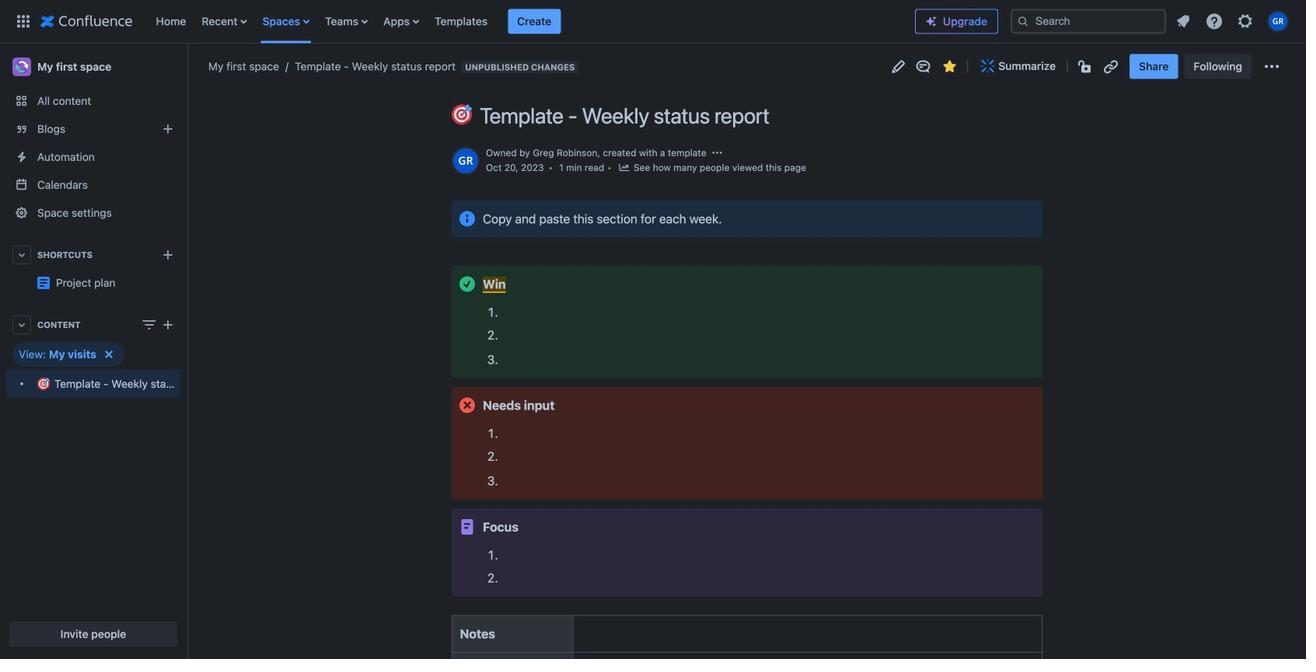 Task type: describe. For each thing, give the bounding box(es) containing it.
clear view image
[[99, 345, 118, 364]]

copy link image
[[1102, 57, 1120, 76]]

:dart: image inside region
[[37, 378, 50, 390]]

help icon image
[[1205, 12, 1224, 31]]

edit this page image
[[889, 57, 908, 76]]

notification icon image
[[1174, 12, 1193, 31]]

list item inside list
[[508, 9, 561, 34]]

copy image
[[450, 267, 469, 285]]

more information about greg robinson image
[[452, 147, 480, 175]]

space element
[[0, 44, 187, 659]]

more actions image
[[1263, 57, 1281, 76]]

create a page image
[[159, 316, 177, 334]]

panel note image
[[458, 518, 477, 536]]

collapse sidebar image
[[169, 51, 204, 82]]

add shortcut image
[[159, 246, 177, 264]]

list for appswitcher icon
[[148, 0, 915, 43]]



Task type: vqa. For each thing, say whether or not it's contained in the screenshot.
No restrictions "icon"
yes



Task type: locate. For each thing, give the bounding box(es) containing it.
list
[[148, 0, 915, 43], [1169, 7, 1297, 35]]

0 horizontal spatial list
[[148, 0, 915, 43]]

banner
[[0, 0, 1306, 44]]

region inside space element
[[6, 342, 180, 398]]

panel error image
[[458, 396, 477, 415]]

appswitcher icon image
[[14, 12, 33, 31]]

:dart: image
[[452, 105, 472, 125], [452, 105, 472, 125], [37, 378, 50, 390]]

panel success image
[[458, 275, 477, 293]]

change view image
[[140, 316, 159, 334]]

search image
[[1017, 15, 1029, 28]]

confluence image
[[40, 12, 133, 31], [40, 12, 133, 31]]

no restrictions image
[[1077, 57, 1096, 76]]

1 horizontal spatial list
[[1169, 7, 1297, 35]]

list item
[[508, 9, 561, 34]]

global element
[[9, 0, 915, 43]]

:dart: image
[[37, 378, 50, 390]]

None search field
[[1011, 9, 1166, 34]]

panel info image
[[458, 209, 477, 228]]

premium image
[[925, 15, 938, 28]]

region
[[6, 342, 180, 398]]

create a blog image
[[159, 120, 177, 138]]

Search field
[[1011, 9, 1166, 34]]

unstar image
[[940, 57, 959, 76]]

list for premium image
[[1169, 7, 1297, 35]]

manage page ownership image
[[711, 146, 724, 159]]

template - project plan image
[[37, 277, 50, 289]]

settings icon image
[[1236, 12, 1255, 31]]



